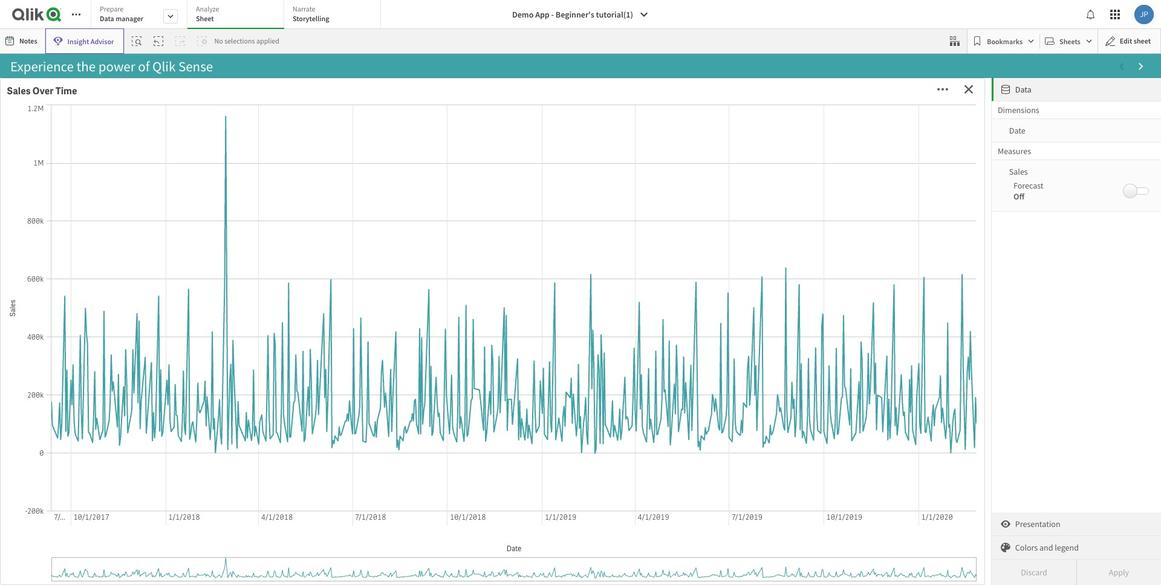 Task type: describe. For each thing, give the bounding box(es) containing it.
sales for sales
[[1010, 166, 1030, 177]]

forecast
[[1014, 180, 1044, 191]]

2019
[[641, 152, 659, 162]]

sales element
[[992, 160, 1162, 212]]

nordic
[[589, 277, 611, 287]]

from
[[615, 526, 661, 554]]

fast
[[246, 132, 278, 157]]

1 vertical spatial you
[[305, 132, 335, 157]]

dimensions
[[998, 105, 1040, 116]]

demo app - beginner's tutorial(1) button
[[505, 5, 656, 24]]

2019 optional. 3 of 5 row
[[584, 148, 674, 166]]

apply
[[1109, 567, 1130, 578]]

all
[[500, 105, 519, 130]]

narrate storytelling
[[293, 4, 329, 23]]

david laychak optional. 4 of 19 row
[[584, 417, 668, 434]]

time
[[55, 85, 77, 97]]

next sheet: product details image
[[1137, 62, 1146, 72]]

halmon
[[615, 403, 640, 412]]

sales by product line
[[686, 299, 780, 312]]

of
[[231, 325, 248, 350]]

smart search image
[[132, 36, 142, 46]]

john davis
[[589, 455, 624, 465]]

notes button
[[2, 31, 42, 51]]

over
[[32, 85, 54, 97]]

brenda
[[589, 385, 612, 395]]

bookmarks button
[[971, 31, 1038, 51]]

gibson
[[613, 385, 636, 395]]

brenda gibson optional. 2 of 19 row
[[584, 381, 668, 399]]

carolyn halmon optional. 3 of 19 row
[[584, 399, 668, 417]]

no
[[214, 36, 223, 45]]

date
[[1010, 125, 1028, 136]]

dennis johnson
[[589, 438, 641, 447]]

step back image
[[154, 36, 164, 46]]

colors and legend
[[1016, 543, 1079, 554]]

manager
[[116, 14, 143, 23]]

carry
[[563, 526, 611, 554]]

-
[[551, 9, 554, 20]]

prepare
[[100, 4, 124, 13]]

to
[[722, 526, 743, 554]]

david
[[589, 420, 607, 430]]

storytelling
[[293, 14, 329, 23]]

search
[[279, 105, 335, 130]]

legend
[[1055, 543, 1079, 554]]

presentation
[[1016, 519, 1061, 530]]

carolyn
[[589, 403, 614, 412]]

freely
[[229, 105, 275, 130]]

beginner's
[[556, 9, 595, 20]]

year
[[602, 93, 617, 103]]

honda
[[617, 368, 638, 377]]

only qlik sense lets you freely search and explore across all your data...as fast as you can click
[[23, 105, 561, 157]]

dennis johnson optional. 5 of 19 row
[[584, 434, 668, 452]]

demo app - beginner's tutorial(1)
[[512, 9, 633, 20]]

in
[[176, 325, 191, 350]]

amanda honda
[[589, 368, 638, 377]]

per
[[1001, 299, 1015, 312]]

sheet inside "button"
[[1134, 36, 1151, 45]]

exploration menu region
[[992, 78, 1162, 586]]

brenda gibson
[[589, 385, 636, 395]]

sales per region
[[975, 299, 1048, 312]]

john davis optional. 6 of 19 row
[[584, 452, 668, 469]]

selections tool image
[[951, 36, 960, 46]]

0 horizontal spatial sheet
[[666, 526, 718, 554]]

a
[[92, 325, 102, 350]]

sales for sales over time
[[7, 85, 30, 97]]

and inside the only qlik sense lets you freely search and explore across all your data...as fast as you can click
[[339, 105, 371, 130]]

click
[[21, 325, 63, 350]]

sales over time
[[7, 85, 77, 97]]

colors
[[1016, 543, 1038, 554]]

on
[[67, 325, 88, 350]]

tutorial(1)
[[596, 9, 633, 20]]

james peterson image
[[1135, 5, 1154, 24]]

your inside the only qlik sense lets you freely search and explore across all your data...as fast as you can click
[[523, 105, 561, 130]]

data
[[526, 325, 563, 350]]

0 vertical spatial selections
[[225, 36, 255, 45]]

applied
[[256, 36, 279, 45]]

discard
[[1021, 567, 1048, 578]]

uk optional. 5 of 7 row
[[584, 309, 668, 326]]

analyze
[[196, 4, 219, 13]]

sheets
[[1060, 37, 1081, 46]]

sales for sales per region
[[975, 299, 999, 312]]

value(s)
[[106, 325, 172, 350]]

edit sheet
[[1120, 36, 1151, 45]]

prepare data manager
[[100, 4, 143, 23]]

sheet
[[196, 14, 214, 23]]

carolyn halmon
[[589, 403, 640, 412]]

click on a value(s) in one of these list boxes and see how the data changes
[[21, 325, 563, 377]]

spain
[[589, 295, 607, 304]]

see
[[421, 325, 450, 350]]

data inside exploration menu region
[[1016, 84, 1032, 95]]



Task type: locate. For each thing, give the bounding box(es) containing it.
as
[[281, 132, 301, 157]]

sheet right to
[[747, 526, 800, 554]]

see
[[376, 526, 412, 554]]

your right see
[[416, 526, 458, 554]]

advisor
[[91, 37, 114, 46]]

1 vertical spatial data
[[1016, 84, 1032, 95]]

changes
[[256, 352, 328, 377]]

sales per region application
[[968, 292, 1156, 497]]

johnson
[[613, 438, 641, 447]]

manager
[[602, 344, 633, 354]]

sales inside exploration menu region
[[1010, 166, 1030, 177]]

sales for sales by product line
[[686, 299, 710, 312]]

region inside sales per region application
[[1017, 299, 1048, 312]]

explore
[[374, 105, 437, 130]]

sales
[[7, 85, 30, 97], [1010, 166, 1030, 177], [686, 299, 710, 312], [975, 299, 999, 312]]

tab list containing prepare
[[91, 0, 385, 30]]

1 horizontal spatial and
[[385, 325, 417, 350]]

nordic optional. 3 of 7 row
[[584, 274, 668, 291]]

0 vertical spatial region
[[602, 218, 627, 229]]

amanda
[[589, 368, 615, 377]]

0 horizontal spatial and
[[339, 105, 371, 130]]

0 vertical spatial your
[[523, 105, 561, 130]]

1 horizontal spatial sheet
[[747, 526, 800, 554]]

only
[[23, 105, 62, 130]]

boxes
[[331, 325, 381, 350]]

uk
[[589, 312, 599, 322]]

demo
[[512, 9, 534, 20]]

selections inside button
[[462, 526, 558, 554]]

insight
[[68, 37, 89, 46]]

sales up forecast
[[1010, 166, 1030, 177]]

no selections applied
[[214, 36, 279, 45]]

sense
[[104, 105, 156, 130]]

sales left "by" in the bottom of the page
[[686, 299, 710, 312]]

sales left over
[[7, 85, 30, 97]]

the
[[494, 325, 522, 350]]

and inside exploration menu region
[[1040, 543, 1054, 554]]

1 horizontal spatial region
[[1017, 299, 1048, 312]]

by
[[712, 299, 722, 312]]

laychak
[[609, 420, 635, 430]]

qlik
[[66, 105, 100, 130]]

0 horizontal spatial selections
[[225, 36, 255, 45]]

0 horizontal spatial region
[[602, 218, 627, 229]]

and right colors
[[1040, 543, 1054, 554]]

1 horizontal spatial selections
[[462, 526, 558, 554]]

1 horizontal spatial data
[[1016, 84, 1032, 95]]

data up dimensions
[[1016, 84, 1032, 95]]

you right as
[[305, 132, 335, 157]]

and left see
[[385, 325, 417, 350]]

and
[[339, 105, 371, 130], [385, 325, 417, 350], [1040, 543, 1054, 554]]

your right all
[[523, 105, 561, 130]]

1 vertical spatial region
[[1017, 299, 1048, 312]]

2 vertical spatial and
[[1040, 543, 1054, 554]]

notes
[[19, 36, 37, 45]]

amanda honda optional. 1 of 19 row
[[584, 364, 668, 381]]

0 horizontal spatial data
[[100, 14, 114, 23]]

application containing only qlik sense lets you freely search and explore across all your data...as fast as you can click
[[5, 83, 578, 497]]

forecast off
[[1014, 180, 1044, 202]]

data inside prepare data manager
[[100, 14, 114, 23]]

line
[[761, 299, 780, 312]]

dennis
[[589, 438, 611, 447]]

next: see your selections carry from sheet to sheet button
[[13, 503, 1148, 577]]

next:
[[321, 526, 372, 554]]

apply button
[[1077, 560, 1162, 586]]

how
[[453, 325, 491, 350]]

off
[[1014, 191, 1025, 202]]

can
[[339, 132, 369, 157]]

your inside button
[[416, 526, 458, 554]]

sales inside application
[[975, 299, 999, 312]]

sheet right 'edit'
[[1134, 36, 1151, 45]]

0 vertical spatial data
[[100, 14, 114, 23]]

product
[[724, 299, 759, 312]]

region up 'nordic optional. 3 of 7' row
[[602, 218, 627, 229]]

1 vertical spatial your
[[416, 526, 458, 554]]

sales by product line application
[[679, 292, 964, 497]]

edit sheet button
[[1098, 28, 1162, 54]]

lets
[[160, 105, 190, 130]]

analyze sheet
[[196, 4, 219, 23]]

data
[[100, 14, 114, 23], [1016, 84, 1032, 95]]

region right per
[[1017, 299, 1048, 312]]

bookmarks
[[987, 37, 1023, 46]]

insight advisor button
[[45, 28, 124, 54]]

you
[[194, 105, 225, 130], [305, 132, 335, 157]]

2 horizontal spatial and
[[1040, 543, 1054, 554]]

one
[[195, 325, 227, 350]]

0 horizontal spatial your
[[416, 526, 458, 554]]

sales left per
[[975, 299, 999, 312]]

you up the data...as
[[194, 105, 225, 130]]

sales inside application
[[686, 299, 710, 312]]

1 vertical spatial selections
[[462, 526, 558, 554]]

discard button
[[992, 560, 1077, 586]]

list
[[302, 325, 327, 350]]

data...as
[[172, 132, 242, 157]]

insight advisor
[[68, 37, 114, 46]]

tab list
[[91, 0, 385, 30]]

0 vertical spatial and
[[339, 105, 371, 130]]

app
[[535, 9, 550, 20]]

1 vertical spatial and
[[385, 325, 417, 350]]

1 horizontal spatial you
[[305, 132, 335, 157]]

and up can
[[339, 105, 371, 130]]

click
[[373, 132, 412, 157]]

application
[[5, 83, 578, 497]]

these
[[252, 325, 298, 350]]

david laychak
[[589, 420, 635, 430]]

0 horizontal spatial you
[[194, 105, 225, 130]]

next: see your selections carry from sheet to sheet application
[[0, 0, 1162, 586], [5, 501, 1156, 580]]

sheet left to
[[666, 526, 718, 554]]

data down 'prepare'
[[100, 14, 114, 23]]

next: see your selections carry from sheet to sheet
[[321, 526, 800, 554]]

davis
[[607, 455, 624, 465]]

sheets button
[[1043, 31, 1095, 51]]

0 vertical spatial you
[[194, 105, 225, 130]]

1 horizontal spatial your
[[523, 105, 561, 130]]

narrate
[[293, 4, 316, 13]]

and inside click on a value(s) in one of these list boxes and see how the data changes
[[385, 325, 417, 350]]

2 horizontal spatial sheet
[[1134, 36, 1151, 45]]



Task type: vqa. For each thing, say whether or not it's contained in the screenshot.
changes
yes



